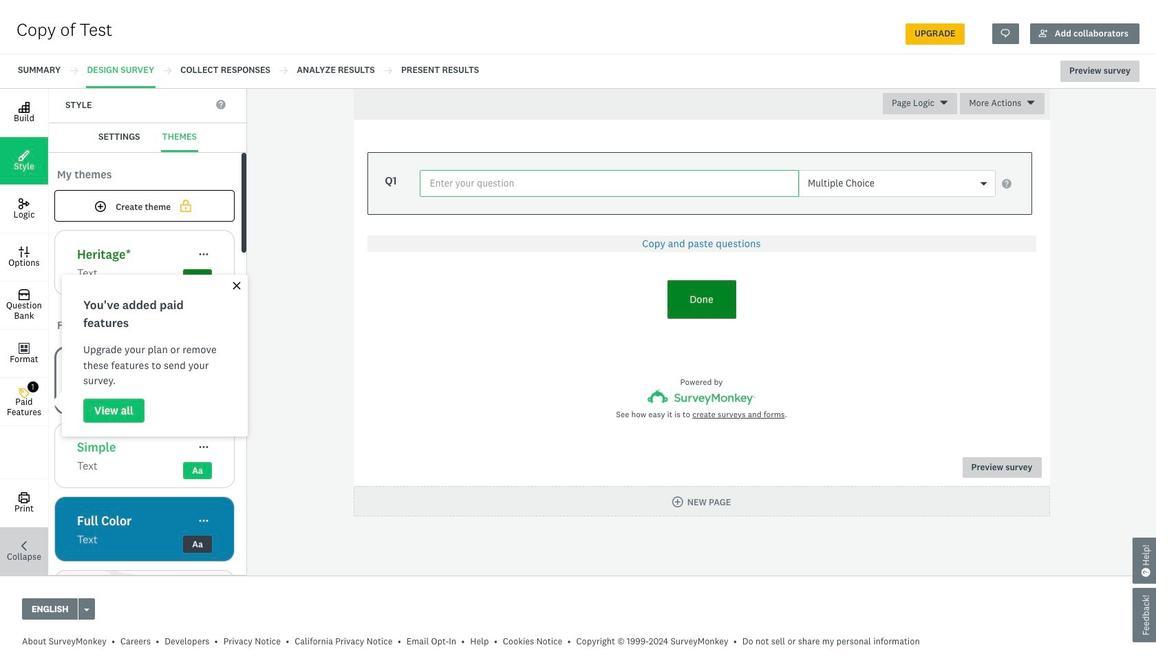 Task type: locate. For each thing, give the bounding box(es) containing it.
not filled image
[[178, 198, 194, 213]]



Task type: vqa. For each thing, say whether or not it's contained in the screenshot.
DROPDOWN ARROW image on the right of page
no



Task type: describe. For each thing, give the bounding box(es) containing it.
surveymonkey image
[[648, 389, 756, 405]]



